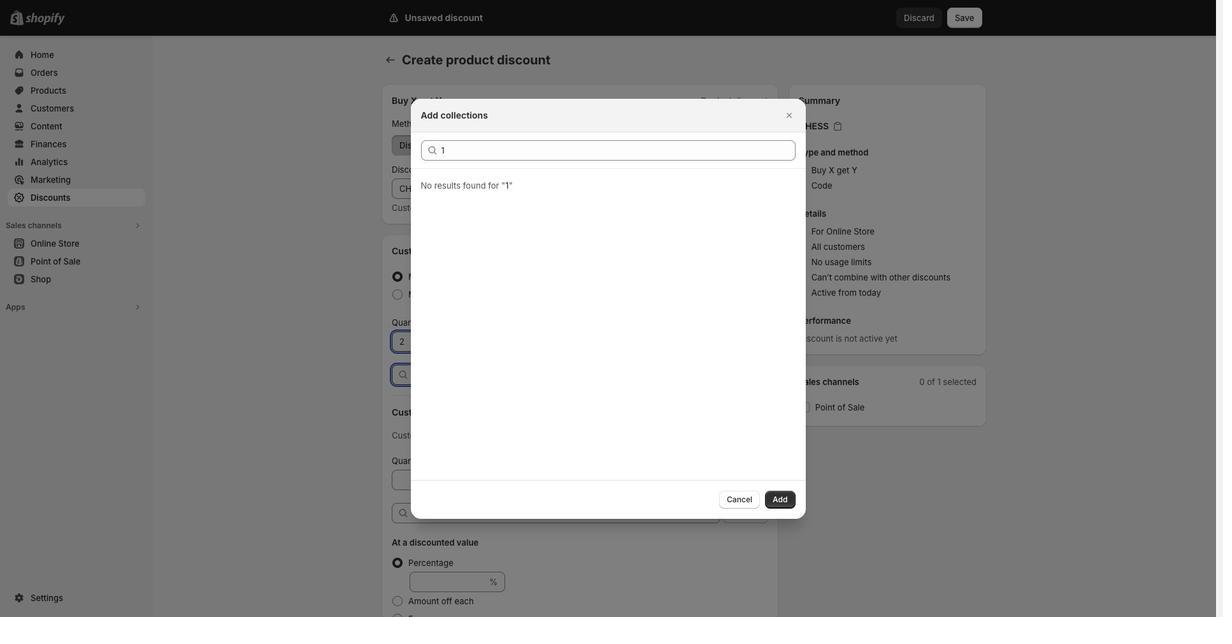 Task type: describe. For each thing, give the bounding box(es) containing it.
Search collections text field
[[441, 140, 796, 160]]



Task type: vqa. For each thing, say whether or not it's contained in the screenshot.
Orders link
no



Task type: locate. For each thing, give the bounding box(es) containing it.
dialog
[[0, 98, 1217, 519]]

shopify image
[[25, 13, 65, 25]]



